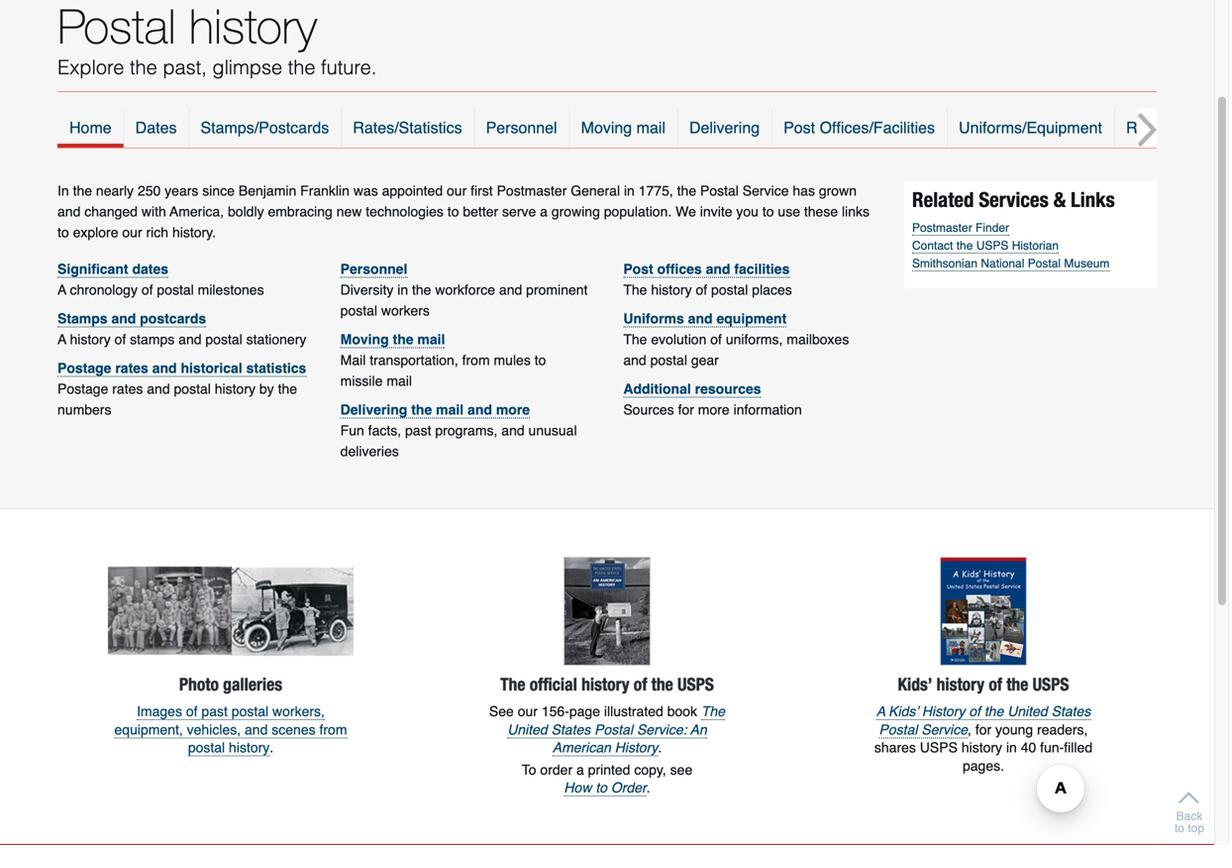 Task type: describe. For each thing, give the bounding box(es) containing it.
stamps/postcards link
[[189, 108, 341, 148]]

to inside "to order a printed copy, see how to order ."
[[596, 780, 607, 795]]

. inside "to order a printed copy, see how to order ."
[[647, 780, 650, 795]]

contact
[[912, 239, 953, 253]]

order
[[611, 780, 647, 795]]

future.
[[321, 56, 377, 79]]

images
[[137, 704, 182, 719]]

book
[[667, 704, 697, 719]]

a inside "to order a printed copy, see how to order ."
[[577, 762, 584, 777]]

2 horizontal spatial .
[[658, 740, 662, 755]]

0 horizontal spatial .
[[270, 740, 274, 755]]

post offices/facilities
[[784, 118, 935, 137]]

a inside significant dates a chronology of postal milestones
[[57, 282, 66, 298]]

years
[[165, 183, 199, 199]]

250
[[138, 183, 161, 199]]

postage rates and historical statistics postage rates and postal history by the numbers
[[57, 360, 306, 418]]

moving the mail mail transportation, from mules to missile mail
[[340, 331, 546, 389]]

postal inside 'personnel diversity in the workforce and prominent postal workers'
[[340, 303, 377, 319]]

2 vertical spatial our
[[518, 704, 538, 719]]

history inside a kids' history of the united states postal service
[[922, 704, 965, 719]]

of inside 'uniforms and equipment the evolution of uniforms, mailboxes and postal gear'
[[711, 331, 722, 347]]

united inside the united states postal service: an american history
[[507, 722, 548, 737]]

postal up vehicles,
[[232, 704, 269, 719]]

benjamin
[[239, 183, 296, 199]]

rich
[[146, 224, 168, 240]]

significant dates a chronology of postal milestones
[[57, 261, 264, 298]]

0 horizontal spatial our
[[122, 224, 142, 240]]

service:
[[637, 722, 687, 737]]

equipment
[[717, 311, 787, 326]]

uniforms/equipment link
[[947, 108, 1114, 148]]

personnel for personnel diversity in the workforce and prominent postal workers
[[340, 261, 408, 277]]

resources link
[[1114, 108, 1214, 148]]

0 vertical spatial rates
[[115, 360, 148, 376]]

scenes
[[272, 722, 316, 737]]

,
[[968, 722, 972, 737]]

back
[[1177, 809, 1203, 823]]

and up programs, at the bottom of the page
[[468, 402, 492, 418]]

dates
[[135, 118, 177, 137]]

pages.
[[963, 758, 1005, 773]]

to
[[522, 762, 536, 777]]

mules
[[494, 352, 531, 368]]

explore
[[57, 56, 124, 79]]

delivering link
[[678, 108, 772, 148]]

postage rates and historical statistics link
[[57, 360, 306, 377]]

and down postage rates and historical statistics link
[[147, 381, 170, 397]]

more for and
[[496, 402, 530, 418]]

in inside 'personnel diversity in the workforce and prominent postal workers'
[[397, 282, 408, 298]]

usps for , for young readers, shares usps history in 40 fun-filled pages.
[[920, 740, 958, 755]]

states inside the united states postal service: an american history
[[551, 722, 591, 737]]

and up 'additional'
[[623, 352, 647, 368]]

places
[[752, 282, 792, 298]]

uniforms
[[623, 311, 684, 326]]

post for post offices/facilities
[[784, 118, 815, 137]]

the inside 'postage rates and historical statistics postage rates and postal history by the numbers'
[[278, 381, 297, 397]]

and inside post offices and facilities the history of postal places
[[706, 261, 731, 277]]

and left unusual
[[502, 423, 525, 438]]

a inside stamps and postcards a history of stamps and postal stationery
[[57, 331, 66, 347]]

numbers
[[57, 402, 111, 418]]

stamps and postcards link
[[57, 311, 206, 327]]

historian
[[1012, 239, 1059, 253]]

the up see
[[500, 674, 526, 694]]

statistics
[[246, 360, 306, 376]]

historical
[[181, 360, 242, 376]]

additional resources sources for more information
[[623, 381, 802, 418]]

post for post offices and facilities the history of postal places
[[623, 261, 654, 277]]

resources
[[695, 381, 761, 397]]

programs,
[[435, 423, 498, 438]]

stamps
[[130, 331, 175, 347]]

transportation,
[[370, 352, 458, 368]]

milestones
[[198, 282, 264, 298]]

america,
[[170, 204, 224, 219]]

dates link
[[124, 108, 189, 148]]

postal inside 'uniforms and equipment the evolution of uniforms, mailboxes and postal gear'
[[650, 352, 687, 368]]

to left explore
[[57, 224, 69, 240]]

gear
[[691, 352, 719, 368]]

page
[[569, 704, 600, 719]]

usps inside related services & links postmaster finder contact the usps historian smithsonian national postal museum
[[976, 239, 1009, 253]]

of inside post offices and facilities the history of postal places
[[696, 282, 707, 298]]

young
[[996, 722, 1033, 737]]

post offices and facilities the history of postal places
[[623, 261, 792, 298]]

section thumbnail image for .
[[108, 557, 354, 666]]

workers
[[381, 303, 430, 319]]

shares
[[875, 740, 916, 755]]

and down stamps
[[152, 360, 177, 376]]

of up illustrated
[[634, 674, 647, 694]]

offices/facilities
[[820, 118, 935, 137]]

2 section thumbnail image from the left
[[563, 557, 651, 666]]

the up we
[[677, 183, 697, 199]]

uniforms and equipment link
[[623, 311, 787, 327]]

museum
[[1064, 257, 1110, 270]]

changed
[[84, 204, 138, 219]]

these
[[804, 204, 838, 219]]

uniforms and equipment the evolution of uniforms, mailboxes and postal gear
[[623, 311, 849, 368]]

of inside images of past postal workers, equipment, vehicles, and scenes from postal history
[[186, 704, 198, 719]]

1 vertical spatial personnel link
[[340, 261, 408, 278]]

invite
[[700, 204, 733, 219]]

significant
[[57, 261, 128, 277]]

postal inside post offices and facilities the history of postal places
[[711, 282, 748, 298]]

history inside post offices and facilities the history of postal places
[[651, 282, 692, 298]]

illustrated
[[604, 704, 664, 719]]

chronology
[[70, 282, 138, 298]]

usps for the official history of the usps
[[678, 674, 714, 694]]

back to top
[[1175, 809, 1205, 835]]

embracing
[[268, 204, 333, 219]]

workforce
[[435, 282, 495, 298]]

the left past,
[[130, 56, 157, 79]]

1775,
[[639, 183, 673, 199]]

top
[[1188, 821, 1205, 835]]

official
[[530, 674, 577, 694]]

to left better
[[448, 204, 459, 219]]

and up evolution
[[688, 311, 713, 326]]

explore the past, glimpse the future.
[[57, 56, 377, 79]]

and inside 'personnel diversity in the workforce and prominent postal workers'
[[499, 282, 522, 298]]

to inside back to top
[[1175, 821, 1185, 835]]

the official history of the usps
[[500, 674, 714, 694]]

and down chronology
[[111, 311, 136, 326]]

the inside delivering the mail and more fun facts, past programs, and unusual deliveries
[[411, 402, 432, 418]]

images of past postal workers, equipment, vehicles, and scenes from postal history
[[114, 704, 347, 755]]

stamps
[[57, 311, 108, 326]]

postal down vehicles,
[[188, 740, 225, 755]]

explore
[[73, 224, 118, 240]]

contact the usps historian link
[[912, 239, 1059, 254]]

copy,
[[634, 762, 667, 777]]

the inside "moving the mail mail transportation, from mules to missile mail"
[[393, 331, 414, 347]]

with
[[142, 204, 166, 219]]

uniforms/equipment
[[959, 118, 1103, 137]]

more for for
[[698, 402, 730, 418]]

history inside 'postage rates and historical statistics postage rates and postal history by the numbers'
[[215, 381, 256, 397]]

1 vertical spatial rates
[[112, 381, 143, 397]]

mailboxes
[[787, 331, 849, 347]]

the inside 'personnel diversity in the workforce and prominent postal workers'
[[412, 282, 431, 298]]

american
[[553, 740, 611, 755]]

the united states postal service: an american history link
[[507, 704, 725, 756]]

mail up 1775,
[[637, 118, 666, 137]]

1 horizontal spatial our
[[447, 183, 467, 199]]



Task type: locate. For each thing, give the bounding box(es) containing it.
1 vertical spatial postage
[[57, 381, 108, 397]]

0 horizontal spatial for
[[678, 402, 694, 418]]

our left first
[[447, 183, 467, 199]]

the inside 'uniforms and equipment the evolution of uniforms, mailboxes and postal gear'
[[623, 331, 647, 347]]

of down the dates
[[142, 282, 153, 298]]

history down historical
[[215, 381, 256, 397]]

&
[[1054, 187, 1066, 212]]

postal down diversity
[[340, 303, 377, 319]]

history right kids'
[[922, 704, 965, 719]]

personnel for personnel
[[486, 118, 557, 137]]

1 vertical spatial moving
[[340, 331, 389, 347]]

additional resources link
[[623, 381, 761, 398]]

dates
[[132, 261, 168, 277]]

states
[[1052, 704, 1091, 719], [551, 722, 591, 737]]

service
[[743, 183, 789, 199], [922, 722, 968, 737]]

history inside stamps and postcards a history of stamps and postal stationery
[[70, 331, 111, 347]]

1 vertical spatial a
[[577, 762, 584, 777]]

population.
[[604, 204, 672, 219]]

1 horizontal spatial for
[[976, 722, 992, 737]]

usps right the shares
[[920, 740, 958, 755]]

moving for moving mail
[[581, 118, 632, 137]]

1 vertical spatial service
[[922, 722, 968, 737]]

usps inside , for young readers, shares usps history in 40 fun-filled pages.
[[920, 740, 958, 755]]

delivering for delivering
[[689, 118, 760, 137]]

post offices and facilities link
[[623, 261, 790, 278]]

0 horizontal spatial service
[[743, 183, 789, 199]]

states up american
[[551, 722, 591, 737]]

services
[[979, 187, 1049, 212]]

section thumbnail image
[[108, 557, 354, 666], [563, 557, 651, 666], [940, 557, 1027, 666]]

see our 156-page illustrated book
[[489, 704, 701, 719]]

history down vehicles,
[[229, 740, 270, 755]]

history inside , for young readers, shares usps history in 40 fun-filled pages.
[[962, 740, 1003, 755]]

personnel up diversity
[[340, 261, 408, 277]]

the inside related services & links postmaster finder contact the usps historian smithsonian national postal museum
[[957, 239, 973, 253]]

1 vertical spatial states
[[551, 722, 591, 737]]

delivering the mail and more fun facts, past programs, and unusual deliveries
[[340, 402, 577, 459]]

moving up general
[[581, 118, 632, 137]]

postcards
[[140, 311, 206, 326]]

1 horizontal spatial delivering
[[689, 118, 760, 137]]

kids'
[[889, 704, 919, 719]]

0 horizontal spatial from
[[319, 722, 347, 737]]

0 horizontal spatial past
[[202, 704, 228, 719]]

the up young
[[985, 704, 1004, 719]]

history inside the united states postal service: an american history
[[615, 740, 658, 755]]

from inside "moving the mail mail transportation, from mules to missile mail"
[[462, 352, 490, 368]]

post inside post offices and facilities the history of postal places
[[623, 261, 654, 277]]

of inside stamps and postcards a history of stamps and postal stationery
[[115, 331, 126, 347]]

and right workforce
[[499, 282, 522, 298]]

an
[[691, 722, 707, 737]]

additional
[[623, 381, 691, 397]]

0 horizontal spatial in
[[397, 282, 408, 298]]

a inside in the nearly 250 years since benjamin franklin was appointed our first postmaster general in 1775, the postal service has grown and changed with america, boldly embracing new technologies to better serve a growing  population. we invite you to use these links to explore our rich history.
[[540, 204, 548, 219]]

1 vertical spatial in
[[397, 282, 408, 298]]

to down printed
[[596, 780, 607, 795]]

1 horizontal spatial .
[[647, 780, 650, 795]]

usps
[[976, 239, 1009, 253], [678, 674, 714, 694], [920, 740, 958, 755]]

0 vertical spatial delivering
[[689, 118, 760, 137]]

1 horizontal spatial usps
[[920, 740, 958, 755]]

past up vehicles,
[[202, 704, 228, 719]]

. down scenes
[[270, 740, 274, 755]]

2 vertical spatial in
[[1006, 740, 1017, 755]]

see
[[670, 762, 693, 777]]

personnel up first
[[486, 118, 557, 137]]

better
[[463, 204, 498, 219]]

more up unusual
[[496, 402, 530, 418]]

0 vertical spatial usps
[[976, 239, 1009, 253]]

0 horizontal spatial personnel link
[[340, 261, 408, 278]]

.
[[270, 740, 274, 755], [658, 740, 662, 755], [647, 780, 650, 795]]

a inside a kids' history of the united states postal service
[[876, 704, 885, 719]]

1 postage from the top
[[57, 360, 111, 376]]

a kids' history of the united states postal service
[[876, 704, 1091, 737]]

1 vertical spatial past
[[202, 704, 228, 719]]

moving for moving the mail mail transportation, from mules to missile mail
[[340, 331, 389, 347]]

the down uniforms
[[623, 331, 647, 347]]

postal up the shares
[[879, 722, 918, 737]]

related
[[912, 187, 974, 212]]

0 horizontal spatial delivering
[[340, 402, 408, 418]]

history up pages.
[[962, 740, 1003, 755]]

history.
[[172, 224, 216, 240]]

1 vertical spatial a
[[57, 331, 66, 347]]

boldly
[[228, 204, 264, 219]]

equipment,
[[114, 722, 183, 737]]

delivering the mail and more link
[[340, 402, 530, 419]]

from inside images of past postal workers, equipment, vehicles, and scenes from postal history
[[319, 722, 347, 737]]

the right 'in'
[[73, 183, 92, 199]]

postmaster
[[497, 183, 567, 199], [912, 221, 973, 235]]

1 vertical spatial history
[[615, 740, 658, 755]]

postal up historical
[[205, 331, 242, 347]]

united up young
[[1008, 704, 1048, 719]]

how to order link
[[564, 780, 647, 796]]

postmaster inside related services & links postmaster finder contact the usps historian smithsonian national postal museum
[[912, 221, 973, 235]]

our
[[447, 183, 467, 199], [122, 224, 142, 240], [518, 704, 538, 719]]

0 horizontal spatial more
[[496, 402, 530, 418]]

0 vertical spatial a
[[540, 204, 548, 219]]

of inside significant dates a chronology of postal milestones
[[142, 282, 153, 298]]

mail
[[637, 118, 666, 137], [417, 331, 445, 347], [387, 373, 412, 389], [436, 402, 464, 418]]

more inside "additional resources sources for more information"
[[698, 402, 730, 418]]

evolution
[[651, 331, 707, 347]]

moving up mail
[[340, 331, 389, 347]]

a up how
[[577, 762, 584, 777]]

2 vertical spatial a
[[876, 704, 885, 719]]

to right mules
[[535, 352, 546, 368]]

delivering
[[689, 118, 760, 137], [340, 402, 408, 418]]

0 vertical spatial states
[[1052, 704, 1091, 719]]

0 horizontal spatial moving
[[340, 331, 389, 347]]

0 vertical spatial postage
[[57, 360, 111, 376]]

2 postage from the top
[[57, 381, 108, 397]]

1 horizontal spatial united
[[1008, 704, 1048, 719]]

a up stamps
[[57, 282, 66, 298]]

personnel link up diversity
[[340, 261, 408, 278]]

united
[[1008, 704, 1048, 719], [507, 722, 548, 737]]

the inside a kids' history of the united states postal service
[[985, 704, 1004, 719]]

our right see
[[518, 704, 538, 719]]

postal up the invite
[[700, 183, 739, 199]]

0 vertical spatial united
[[1008, 704, 1048, 719]]

0 horizontal spatial states
[[551, 722, 591, 737]]

1 horizontal spatial more
[[698, 402, 730, 418]]

and down postcards
[[178, 331, 202, 347]]

in up population. at top
[[624, 183, 635, 199]]

and inside in the nearly 250 years since benjamin franklin was appointed our first postmaster general in 1775, the postal service has grown and changed with america, boldly embracing new technologies to better serve a growing  population. we invite you to use these links to explore our rich history.
[[57, 204, 81, 219]]

mail
[[340, 352, 366, 368]]

more down resources
[[698, 402, 730, 418]]

the up workers
[[412, 282, 431, 298]]

usps down finder
[[976, 239, 1009, 253]]

postal inside a kids' history of the united states postal service
[[879, 722, 918, 737]]

0 vertical spatial in
[[624, 183, 635, 199]]

new
[[337, 204, 362, 219]]

history down offices
[[651, 282, 692, 298]]

1 vertical spatial post
[[623, 261, 654, 277]]

first
[[471, 183, 493, 199]]

0 vertical spatial past
[[405, 423, 431, 438]]

offices
[[657, 261, 702, 277]]

postal down evolution
[[650, 352, 687, 368]]

delivering up the invite
[[689, 118, 760, 137]]

the up transportation,
[[393, 331, 414, 347]]

1 horizontal spatial postmaster
[[912, 221, 973, 235]]

history down stamps
[[70, 331, 111, 347]]

post up 'has' in the right of the page
[[784, 118, 815, 137]]

delivering inside 'link'
[[689, 118, 760, 137]]

postal up postcards
[[157, 282, 194, 298]]

resources
[[1126, 118, 1202, 137]]

0 vertical spatial moving
[[581, 118, 632, 137]]

1 vertical spatial personnel
[[340, 261, 408, 277]]

of down post offices and facilities link
[[696, 282, 707, 298]]

0 horizontal spatial post
[[623, 261, 654, 277]]

0 horizontal spatial history
[[615, 740, 658, 755]]

rates/statistics link
[[341, 108, 474, 148]]

missile
[[340, 373, 383, 389]]

0 horizontal spatial personnel
[[340, 261, 408, 277]]

0 vertical spatial our
[[447, 183, 467, 199]]

1 horizontal spatial from
[[462, 352, 490, 368]]

1 more from the left
[[496, 402, 530, 418]]

1 horizontal spatial section thumbnail image
[[563, 557, 651, 666]]

in inside in the nearly 250 years since benjamin franklin was appointed our first postmaster general in 1775, the postal service has grown and changed with america, boldly embracing new technologies to better serve a growing  population. we invite you to use these links to explore our rich history.
[[624, 183, 635, 199]]

0 vertical spatial personnel link
[[474, 108, 569, 148]]

delivering for delivering the mail and more fun facts, past programs, and unusual deliveries
[[340, 402, 408, 418]]

1 horizontal spatial personnel
[[486, 118, 557, 137]]

1 section thumbnail image from the left
[[108, 557, 354, 666]]

0 horizontal spatial usps
[[678, 674, 714, 694]]

and inside images of past postal workers, equipment, vehicles, and scenes from postal history
[[245, 722, 268, 737]]

postage
[[57, 360, 111, 376], [57, 381, 108, 397]]

0 vertical spatial history
[[922, 704, 965, 719]]

the up uniforms
[[623, 282, 647, 298]]

postmaster inside in the nearly 250 years since benjamin franklin was appointed our first postmaster general in 1775, the postal service has grown and changed with america, boldly embracing new technologies to better serve a growing  population. we invite you to use these links to explore our rich history.
[[497, 183, 567, 199]]

the up 'book'
[[652, 674, 673, 694]]

united inside a kids' history of the united states postal service
[[1008, 704, 1048, 719]]

1 horizontal spatial moving
[[581, 118, 632, 137]]

postal down see our 156-page illustrated book
[[595, 722, 633, 737]]

post offices/facilities link
[[772, 108, 947, 148]]

postmaster up serve
[[497, 183, 567, 199]]

for inside "additional resources sources for more information"
[[678, 402, 694, 418]]

from down workers,
[[319, 722, 347, 737]]

post left offices
[[623, 261, 654, 277]]

2 horizontal spatial usps
[[976, 239, 1009, 253]]

moving inside moving mail link
[[581, 118, 632, 137]]

to left top
[[1175, 821, 1185, 835]]

the left future.
[[288, 56, 315, 79]]

in left 40
[[1006, 740, 1017, 755]]

serve
[[502, 204, 536, 219]]

postal inside 'postage rates and historical statistics postage rates and postal history by the numbers'
[[174, 381, 211, 397]]

0 vertical spatial from
[[462, 352, 490, 368]]

history inside images of past postal workers, equipment, vehicles, and scenes from postal history
[[229, 740, 270, 755]]

more inside delivering the mail and more fun facts, past programs, and unusual deliveries
[[496, 402, 530, 418]]

1 vertical spatial our
[[122, 224, 142, 240]]

past inside delivering the mail and more fun facts, past programs, and unusual deliveries
[[405, 423, 431, 438]]

0 horizontal spatial postmaster
[[497, 183, 567, 199]]

of down uniforms and equipment link
[[711, 331, 722, 347]]

see
[[489, 704, 514, 719]]

unusual
[[529, 423, 577, 438]]

1 horizontal spatial a
[[577, 762, 584, 777]]

1 horizontal spatial service
[[922, 722, 968, 737]]

2 horizontal spatial section thumbnail image
[[940, 557, 1027, 666]]

1 horizontal spatial post
[[784, 118, 815, 137]]

of
[[142, 282, 153, 298], [696, 282, 707, 298], [115, 331, 126, 347], [711, 331, 722, 347], [634, 674, 647, 694], [186, 704, 198, 719], [969, 704, 981, 719]]

a right serve
[[540, 204, 548, 219]]

and
[[57, 204, 81, 219], [706, 261, 731, 277], [499, 282, 522, 298], [111, 311, 136, 326], [688, 311, 713, 326], [178, 331, 202, 347], [623, 352, 647, 368], [152, 360, 177, 376], [147, 381, 170, 397], [468, 402, 492, 418], [502, 423, 525, 438], [245, 722, 268, 737]]

the down postmaster finder link on the top right of the page
[[957, 239, 973, 253]]

service inside in the nearly 250 years since benjamin franklin was appointed our first postmaster general in 1775, the postal service has grown and changed with america, boldly embracing new technologies to better serve a growing  population. we invite you to use these links to explore our rich history.
[[743, 183, 789, 199]]

for right ,
[[976, 722, 992, 737]]

a left kids'
[[876, 704, 885, 719]]

past inside images of past postal workers, equipment, vehicles, and scenes from postal history
[[202, 704, 228, 719]]

postal down post offices and facilities link
[[711, 282, 748, 298]]

1 vertical spatial for
[[976, 722, 992, 737]]

the inside post offices and facilities the history of postal places
[[623, 282, 647, 298]]

1 vertical spatial united
[[507, 722, 548, 737]]

1 vertical spatial delivering
[[340, 402, 408, 418]]

uniforms,
[[726, 331, 783, 347]]

1 vertical spatial from
[[319, 722, 347, 737]]

of inside a kids' history of the united states postal service
[[969, 704, 981, 719]]

0 vertical spatial personnel
[[486, 118, 557, 137]]

from
[[462, 352, 490, 368], [319, 722, 347, 737]]

2 horizontal spatial our
[[518, 704, 538, 719]]

0 vertical spatial postmaster
[[497, 183, 567, 199]]

a kids' history of the united states postal service link
[[876, 704, 1091, 738]]

0 vertical spatial post
[[784, 118, 815, 137]]

appointed
[[382, 183, 443, 199]]

for inside , for young readers, shares usps history in 40 fun-filled pages.
[[976, 722, 992, 737]]

home
[[69, 118, 112, 137]]

postal inside related services & links postmaster finder contact the usps historian smithsonian national postal museum
[[1028, 257, 1061, 270]]

and down 'in'
[[57, 204, 81, 219]]

0 vertical spatial for
[[678, 402, 694, 418]]

. down the copy,
[[647, 780, 650, 795]]

images of past postal workers, equipment, vehicles, and scenes from postal history link
[[114, 704, 347, 756]]

postmaster finder link
[[912, 221, 1010, 236]]

grown
[[819, 183, 857, 199]]

delivering up facts,
[[340, 402, 408, 418]]

the inside the united states postal service: an american history
[[701, 704, 725, 719]]

and left scenes
[[245, 722, 268, 737]]

national
[[981, 257, 1025, 270]]

in up workers
[[397, 282, 408, 298]]

1 vertical spatial postmaster
[[912, 221, 973, 235]]

states inside a kids' history of the united states postal service
[[1052, 704, 1091, 719]]

for down additional resources link
[[678, 402, 694, 418]]

you
[[736, 204, 759, 219]]

personnel diversity in the workforce and prominent postal workers
[[340, 261, 588, 319]]

the up an
[[701, 704, 725, 719]]

personnel link up first
[[474, 108, 569, 148]]

1 horizontal spatial states
[[1052, 704, 1091, 719]]

smithsonian
[[912, 257, 978, 270]]

filled
[[1064, 740, 1093, 755]]

united down see
[[507, 722, 548, 737]]

to inside "moving the mail mail transportation, from mules to missile mail"
[[535, 352, 546, 368]]

a down stamps
[[57, 331, 66, 347]]

1 horizontal spatial personnel link
[[474, 108, 569, 148]]

the
[[130, 56, 157, 79], [288, 56, 315, 79], [73, 183, 92, 199], [677, 183, 697, 199], [957, 239, 973, 253], [412, 282, 431, 298], [393, 331, 414, 347], [278, 381, 297, 397], [411, 402, 432, 418], [652, 674, 673, 694], [985, 704, 1004, 719]]

0 horizontal spatial united
[[507, 722, 548, 737]]

postal inside in the nearly 250 years since benjamin franklin was appointed our first postmaster general in 1775, the postal service has grown and changed with america, boldly embracing new technologies to better serve a growing  population. we invite you to use these links to explore our rich history.
[[700, 183, 739, 199]]

history up the copy,
[[615, 740, 658, 755]]

the down transportation,
[[411, 402, 432, 418]]

postal
[[700, 183, 739, 199], [1028, 257, 1061, 270], [595, 722, 633, 737], [879, 722, 918, 737]]

moving the mail link
[[340, 331, 445, 348]]

postal inside significant dates a chronology of postal milestones
[[157, 282, 194, 298]]

a
[[540, 204, 548, 219], [577, 762, 584, 777]]

1 horizontal spatial history
[[922, 704, 965, 719]]

0 vertical spatial a
[[57, 282, 66, 298]]

1 vertical spatial usps
[[678, 674, 714, 694]]

personnel inside 'personnel diversity in the workforce and prominent postal workers'
[[340, 261, 408, 277]]

2 vertical spatial usps
[[920, 740, 958, 755]]

service inside a kids' history of the united states postal service
[[922, 722, 968, 737]]

by
[[259, 381, 274, 397]]

of up vehicles,
[[186, 704, 198, 719]]

mail down transportation,
[[387, 373, 412, 389]]

fun
[[340, 423, 364, 438]]

personnel
[[486, 118, 557, 137], [340, 261, 408, 277]]

postal down postage rates and historical statistics link
[[174, 381, 211, 397]]

moving mail link
[[569, 108, 678, 148]]

delivering inside delivering the mail and more fun facts, past programs, and unusual deliveries
[[340, 402, 408, 418]]

moving mail
[[581, 118, 666, 137]]

postal inside stamps and postcards a history of stamps and postal stationery
[[205, 331, 242, 347]]

past down delivering the mail and more link
[[405, 423, 431, 438]]

2 horizontal spatial in
[[1006, 740, 1017, 755]]

our left rich
[[122, 224, 142, 240]]

the right by
[[278, 381, 297, 397]]

history up see our 156-page illustrated book
[[582, 674, 630, 694]]

1 horizontal spatial past
[[405, 423, 431, 438]]

and right offices
[[706, 261, 731, 277]]

was
[[353, 183, 378, 199]]

links
[[1071, 187, 1115, 212]]

2 more from the left
[[698, 402, 730, 418]]

, for young readers, shares usps history in 40 fun-filled pages.
[[875, 722, 1093, 773]]

156-
[[542, 704, 569, 719]]

mail up programs, at the bottom of the page
[[436, 402, 464, 418]]

postmaster up contact
[[912, 221, 973, 235]]

usps up 'book'
[[678, 674, 714, 694]]

mail inside delivering the mail and more fun facts, past programs, and unusual deliveries
[[436, 402, 464, 418]]

1 horizontal spatial in
[[624, 183, 635, 199]]

section thumbnail image for , for young readers, shares usps history in 40 fun-filled pages.
[[940, 557, 1027, 666]]

states up readers,
[[1052, 704, 1091, 719]]

in inside , for young readers, shares usps history in 40 fun-filled pages.
[[1006, 740, 1017, 755]]

mail up transportation,
[[417, 331, 445, 347]]

moving inside "moving the mail mail transportation, from mules to missile mail"
[[340, 331, 389, 347]]

0 horizontal spatial a
[[540, 204, 548, 219]]

0 vertical spatial service
[[743, 183, 789, 199]]

postal down historian
[[1028, 257, 1061, 270]]

from left mules
[[462, 352, 490, 368]]

printed
[[588, 762, 631, 777]]

0 horizontal spatial section thumbnail image
[[108, 557, 354, 666]]

3 section thumbnail image from the left
[[940, 557, 1027, 666]]

of up ,
[[969, 704, 981, 719]]

postal inside the united states postal service: an american history
[[595, 722, 633, 737]]

to right you in the top right of the page
[[763, 204, 774, 219]]



Task type: vqa. For each thing, say whether or not it's contained in the screenshot.
The United States Postal Service: An American History
yes



